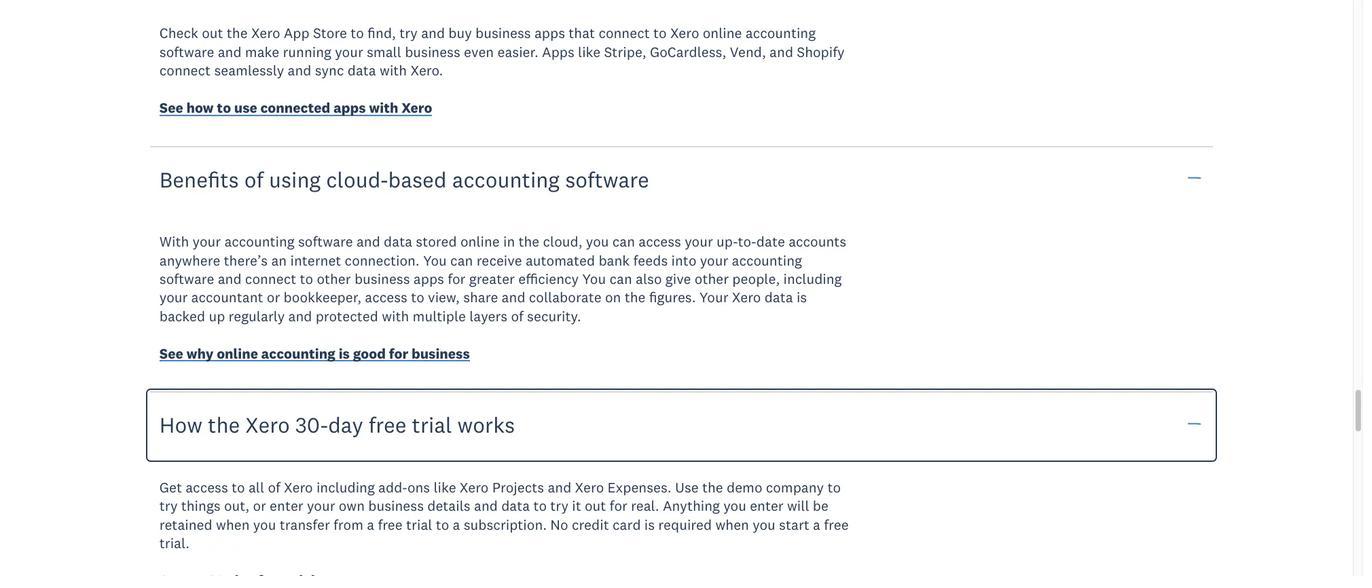 Task type: locate. For each thing, give the bounding box(es) containing it.
1 horizontal spatial including
[[784, 270, 842, 288]]

2 vertical spatial online
[[217, 344, 258, 363]]

2 horizontal spatial apps
[[535, 24, 565, 42]]

seamlessly
[[214, 61, 284, 79]]

an
[[271, 251, 287, 269]]

out right it
[[585, 497, 606, 515]]

required
[[658, 515, 712, 534]]

1 horizontal spatial or
[[267, 288, 280, 307]]

the up 'make'
[[227, 24, 248, 42]]

try down get
[[159, 497, 178, 515]]

of
[[244, 166, 264, 193], [511, 307, 524, 325], [268, 478, 280, 497]]

2 vertical spatial is
[[645, 515, 655, 534]]

1 horizontal spatial when
[[716, 515, 749, 534]]

trial left works
[[412, 411, 452, 438]]

you up bank
[[586, 233, 609, 251]]

running
[[283, 43, 331, 61]]

connect up stripe,
[[599, 24, 650, 42]]

accounting inside check out the xero app store to find, try and buy business apps that connect to xero online accounting software and make running your small business even easier. apps like stripe, gocardless, vend, and shopify connect seamlessly and sync data with xero.
[[746, 24, 816, 42]]

2 vertical spatial connect
[[245, 270, 296, 288]]

see why online accounting is good for business link
[[159, 344, 470, 366]]

business up xero.
[[405, 43, 460, 61]]

xero inside 'dropdown button'
[[245, 411, 290, 438]]

1 when from the left
[[216, 515, 250, 534]]

business down the connection. at the left top of the page
[[355, 270, 410, 288]]

get
[[159, 478, 182, 497]]

1 horizontal spatial other
[[695, 270, 729, 288]]

benefits of using cloud-based accounting software button
[[150, 145, 1213, 214]]

check out the xero app store to find, try and buy business apps that connect to xero online accounting software and make running your small business even easier. apps like stripe, gocardless, vend, and shopify connect seamlessly and sync data with xero.
[[159, 24, 845, 79]]

2 horizontal spatial for
[[610, 497, 628, 515]]

protected
[[316, 307, 378, 325]]

other
[[317, 270, 351, 288], [695, 270, 729, 288]]

business down add- at the left of the page
[[368, 497, 424, 515]]

0 horizontal spatial for
[[389, 344, 408, 363]]

1 vertical spatial connect
[[159, 61, 211, 79]]

2 horizontal spatial access
[[639, 233, 681, 251]]

0 vertical spatial or
[[267, 288, 280, 307]]

benefits of using cloud-based accounting software
[[159, 166, 649, 193]]

0 horizontal spatial connect
[[159, 61, 211, 79]]

2 horizontal spatial connect
[[599, 24, 650, 42]]

0 horizontal spatial including
[[316, 478, 375, 497]]

to left the use
[[217, 99, 231, 117]]

your
[[700, 288, 729, 307]]

xero down people, on the right of the page
[[732, 288, 761, 307]]

card
[[613, 515, 641, 534]]

1 vertical spatial access
[[365, 288, 408, 307]]

enter up transfer
[[270, 497, 303, 515]]

the inside check out the xero app store to find, try and buy business apps that connect to xero online accounting software and make running your small business even easier. apps like stripe, gocardless, vend, and shopify connect seamlessly and sync data with xero.
[[227, 24, 248, 42]]

1 horizontal spatial access
[[365, 288, 408, 307]]

2 vertical spatial with
[[382, 307, 409, 325]]

data down projects
[[501, 497, 530, 515]]

0 vertical spatial trial
[[412, 411, 452, 438]]

1 horizontal spatial like
[[578, 43, 601, 61]]

and right vend,
[[770, 43, 793, 61]]

xero.
[[411, 61, 443, 79]]

accounting up vend,
[[746, 24, 816, 42]]

1 horizontal spatial apps
[[414, 270, 444, 288]]

is
[[797, 288, 807, 307], [339, 344, 350, 363], [645, 515, 655, 534]]

is down accounts
[[797, 288, 807, 307]]

2 horizontal spatial is
[[797, 288, 807, 307]]

of inside get access to all of xero including add-ons like xero projects and xero expenses. use the demo company to try things out, or enter your own business details and data to try it out for real. anything you enter will be retained when you transfer from a free trial to a subscription. no credit card is required when you start a free trial.
[[268, 478, 280, 497]]

connect for software
[[245, 270, 296, 288]]

like
[[578, 43, 601, 61], [434, 478, 456, 497]]

0 horizontal spatial you
[[423, 251, 447, 269]]

people,
[[733, 270, 780, 288]]

of left using
[[244, 166, 264, 193]]

see how to use connected apps with xero
[[159, 99, 432, 117]]

for right good
[[389, 344, 408, 363]]

other up your
[[695, 270, 729, 288]]

use
[[234, 99, 257, 117]]

0 horizontal spatial out
[[202, 24, 223, 42]]

why
[[186, 344, 214, 363]]

out right the check
[[202, 24, 223, 42]]

2 other from the left
[[695, 270, 729, 288]]

online
[[703, 24, 742, 42], [461, 233, 500, 251], [217, 344, 258, 363]]

own
[[339, 497, 365, 515]]

1 see from the top
[[159, 99, 183, 117]]

connect
[[599, 24, 650, 42], [159, 61, 211, 79], [245, 270, 296, 288]]

1 vertical spatial for
[[389, 344, 408, 363]]

data down small
[[348, 61, 376, 79]]

0 vertical spatial like
[[578, 43, 601, 61]]

1 vertical spatial out
[[585, 497, 606, 515]]

your down up-
[[700, 251, 728, 269]]

try right find,
[[400, 24, 418, 42]]

access up things
[[186, 478, 228, 497]]

0 vertical spatial access
[[639, 233, 681, 251]]

1 horizontal spatial online
[[461, 233, 500, 251]]

for
[[448, 270, 466, 288], [389, 344, 408, 363], [610, 497, 628, 515]]

your inside check out the xero app store to find, try and buy business apps that connect to xero online accounting software and make running your small business even easier. apps like stripe, gocardless, vend, and shopify connect seamlessly and sync data with xero.
[[335, 43, 363, 61]]

the
[[227, 24, 248, 42], [519, 233, 540, 251], [625, 288, 646, 307], [208, 411, 240, 438], [702, 478, 723, 497]]

when down "demo"
[[716, 515, 749, 534]]

connect down an
[[245, 270, 296, 288]]

free right day
[[369, 411, 407, 438]]

for up view,
[[448, 270, 466, 288]]

online inside check out the xero app store to find, try and buy business apps that connect to xero online accounting software and make running your small business even easier. apps like stripe, gocardless, vend, and shopify connect seamlessly and sync data with xero.
[[703, 24, 742, 42]]

you
[[586, 233, 609, 251], [724, 497, 747, 515], [253, 515, 276, 534], [753, 515, 776, 534]]

to left view,
[[411, 288, 424, 307]]

1 a from the left
[[367, 515, 374, 534]]

enter down "demo"
[[750, 497, 784, 515]]

or up regularly
[[267, 288, 280, 307]]

or down all
[[253, 497, 266, 515]]

1 horizontal spatial you
[[582, 270, 606, 288]]

2 see from the top
[[159, 344, 183, 363]]

try left it
[[550, 497, 569, 515]]

apps down the sync
[[334, 99, 366, 117]]

of inside with your accounting software and data stored online in the cloud, you can access your up-to-date accounts anywhere there's an internet connection. you can receive automated bank feeds into your accounting software and connect to other business apps for greater efficiency you can also give other people, including your accountant or bookkeeper, access to view, share and collaborate on the figures. your xero data is backed up regularly and protected with multiple layers of security.
[[511, 307, 524, 325]]

a down details
[[453, 515, 460, 534]]

to down details
[[436, 515, 449, 534]]

connect inside with your accounting software and data stored online in the cloud, you can access your up-to-date accounts anywhere there's an internet connection. you can receive automated bank feeds into your accounting software and connect to other business apps for greater efficiency you can also give other people, including your accountant or bookkeeper, access to view, share and collaborate on the figures. your xero data is backed up regularly and protected with multiple layers of security.
[[245, 270, 296, 288]]

1 horizontal spatial enter
[[750, 497, 784, 515]]

0 horizontal spatial enter
[[270, 497, 303, 515]]

see for see how to use connected apps with xero
[[159, 99, 183, 117]]

0 vertical spatial of
[[244, 166, 264, 193]]

xero left '30-'
[[245, 411, 290, 438]]

of right all
[[268, 478, 280, 497]]

you inside with your accounting software and data stored online in the cloud, you can access your up-to-date accounts anywhere there's an internet connection. you can receive automated bank feeds into your accounting software and connect to other business apps for greater efficiency you can also give other people, including your accountant or bookkeeper, access to view, share and collaborate on the figures. your xero data is backed up regularly and protected with multiple layers of security.
[[586, 233, 609, 251]]

0 vertical spatial including
[[784, 270, 842, 288]]

the right use
[[702, 478, 723, 497]]

like inside get access to all of xero including add-ons like xero projects and xero expenses. use the demo company to try things out, or enter your own business details and data to try it out for real. anything you enter will be retained when you transfer from a free trial to a subscription. no credit card is required when you start a free trial.
[[434, 478, 456, 497]]

0 vertical spatial connect
[[599, 24, 650, 42]]

0 vertical spatial online
[[703, 24, 742, 42]]

a down be
[[813, 515, 821, 534]]

you left start
[[753, 515, 776, 534]]

xero
[[251, 24, 280, 42], [670, 24, 699, 42], [402, 99, 432, 117], [732, 288, 761, 307], [245, 411, 290, 438], [284, 478, 313, 497], [460, 478, 489, 497], [575, 478, 604, 497]]

can down bank
[[610, 270, 632, 288]]

out inside check out the xero app store to find, try and buy business apps that connect to xero online accounting software and make running your small business even easier. apps like stripe, gocardless, vend, and shopify connect seamlessly and sync data with xero.
[[202, 24, 223, 42]]

you down all
[[253, 515, 276, 534]]

1 vertical spatial you
[[582, 270, 606, 288]]

of right 'layers'
[[511, 307, 524, 325]]

even
[[464, 43, 494, 61]]

connect down the check
[[159, 61, 211, 79]]

your up backed
[[159, 288, 188, 307]]

1 vertical spatial see
[[159, 344, 183, 363]]

1 vertical spatial online
[[461, 233, 500, 251]]

0 vertical spatial see
[[159, 99, 183, 117]]

1 vertical spatial including
[[316, 478, 375, 497]]

other up bookkeeper, at the left bottom of the page
[[317, 270, 351, 288]]

to up gocardless,
[[654, 24, 667, 42]]

your down store
[[335, 43, 363, 61]]

the right in
[[519, 233, 540, 251]]

your up transfer
[[307, 497, 335, 515]]

can
[[613, 233, 635, 251], [450, 251, 473, 269], [610, 270, 632, 288]]

online up the receive
[[461, 233, 500, 251]]

online up vend,
[[703, 24, 742, 42]]

0 horizontal spatial a
[[367, 515, 374, 534]]

you down stored
[[423, 251, 447, 269]]

can down stored
[[450, 251, 473, 269]]

accounting up in
[[452, 166, 560, 193]]

2 vertical spatial access
[[186, 478, 228, 497]]

1 vertical spatial or
[[253, 497, 266, 515]]

and
[[421, 24, 445, 42], [218, 43, 242, 61], [770, 43, 793, 61], [288, 61, 311, 79], [357, 233, 380, 251], [218, 270, 242, 288], [502, 288, 525, 307], [288, 307, 312, 325], [548, 478, 572, 497], [474, 497, 498, 515]]

like up details
[[434, 478, 456, 497]]

business
[[476, 24, 531, 42], [405, 43, 460, 61], [355, 270, 410, 288], [412, 344, 470, 363], [368, 497, 424, 515]]

0 horizontal spatial like
[[434, 478, 456, 497]]

2 horizontal spatial online
[[703, 24, 742, 42]]

date
[[757, 233, 785, 251]]

is left good
[[339, 344, 350, 363]]

xero up it
[[575, 478, 604, 497]]

access down the connection. at the left top of the page
[[365, 288, 408, 307]]

into
[[672, 251, 697, 269]]

0 vertical spatial apps
[[535, 24, 565, 42]]

1 vertical spatial is
[[339, 344, 350, 363]]

2 horizontal spatial a
[[813, 515, 821, 534]]

and up accountant on the bottom left of the page
[[218, 270, 242, 288]]

apps up apps
[[535, 24, 565, 42]]

you up on
[[582, 270, 606, 288]]

business inside get access to all of xero including add-ons like xero projects and xero expenses. use the demo company to try things out, or enter your own business details and data to try it out for real. anything you enter will be retained when you transfer from a free trial to a subscription. no credit card is required when you start a free trial.
[[368, 497, 424, 515]]

1 vertical spatial trial
[[406, 515, 432, 534]]

0 horizontal spatial access
[[186, 478, 228, 497]]

business up easier.
[[476, 24, 531, 42]]

or
[[267, 288, 280, 307], [253, 497, 266, 515]]

including up own
[[316, 478, 375, 497]]

0 vertical spatial for
[[448, 270, 466, 288]]

will
[[787, 497, 809, 515]]

accounting up the there's
[[224, 233, 295, 251]]

for up card
[[610, 497, 628, 515]]

1 vertical spatial of
[[511, 307, 524, 325]]

and left buy
[[421, 24, 445, 42]]

0 horizontal spatial of
[[244, 166, 264, 193]]

2 vertical spatial apps
[[414, 270, 444, 288]]

1 horizontal spatial try
[[400, 24, 418, 42]]

see left how
[[159, 99, 183, 117]]

1 horizontal spatial is
[[645, 515, 655, 534]]

2 vertical spatial of
[[268, 478, 280, 497]]

try inside check out the xero app store to find, try and buy business apps that connect to xero online accounting software and make running your small business even easier. apps like stripe, gocardless, vend, and shopify connect seamlessly and sync data with xero.
[[400, 24, 418, 42]]

on
[[605, 288, 621, 307]]

including
[[784, 270, 842, 288], [316, 478, 375, 497]]

try
[[400, 24, 418, 42], [159, 497, 178, 515], [550, 497, 569, 515]]

data down people, on the right of the page
[[765, 288, 793, 307]]

business inside with your accounting software and data stored online in the cloud, you can access your up-to-date accounts anywhere there's an internet connection. you can receive automated bank feeds into your accounting software and connect to other business apps for greater efficiency you can also give other people, including your accountant or bookkeeper, access to view, share and collaborate on the figures. your xero data is backed up regularly and protected with multiple layers of security.
[[355, 270, 410, 288]]

data up the connection. at the left top of the page
[[384, 233, 412, 251]]

trial inside how the xero 30-day free trial works 'dropdown button'
[[412, 411, 452, 438]]

and up no
[[548, 478, 572, 497]]

0 vertical spatial is
[[797, 288, 807, 307]]

trial
[[412, 411, 452, 438], [406, 515, 432, 534]]

0 vertical spatial with
[[380, 61, 407, 79]]

access up feeds
[[639, 233, 681, 251]]

including inside get access to all of xero including add-ons like xero projects and xero expenses. use the demo company to try things out, or enter your own business details and data to try it out for real. anything you enter will be retained when you transfer from a free trial to a subscription. no credit card is required when you start a free trial.
[[316, 478, 375, 497]]

is down real.
[[645, 515, 655, 534]]

the right 'how' on the bottom left of page
[[208, 411, 240, 438]]

0 vertical spatial you
[[423, 251, 447, 269]]

when
[[216, 515, 250, 534], [716, 515, 749, 534]]

projects
[[492, 478, 544, 497]]

with
[[380, 61, 407, 79], [369, 99, 398, 117], [382, 307, 409, 325]]

0 horizontal spatial is
[[339, 344, 350, 363]]

1 vertical spatial with
[[369, 99, 398, 117]]

using
[[269, 166, 321, 193]]

software inside dropdown button
[[565, 166, 649, 193]]

0 horizontal spatial other
[[317, 270, 351, 288]]

with inside with your accounting software and data stored online in the cloud, you can access your up-to-date accounts anywhere there's an internet connection. you can receive automated bank feeds into your accounting software and connect to other business apps for greater efficiency you can also give other people, including your accountant or bookkeeper, access to view, share and collaborate on the figures. your xero data is backed up regularly and protected with multiple layers of security.
[[382, 307, 409, 325]]

see left why
[[159, 344, 183, 363]]

like down that
[[578, 43, 601, 61]]

free down add- at the left of the page
[[378, 515, 403, 534]]

2 vertical spatial for
[[610, 497, 628, 515]]

see
[[159, 99, 183, 117], [159, 344, 183, 363]]

0 horizontal spatial apps
[[334, 99, 366, 117]]

things
[[181, 497, 221, 515]]

1 horizontal spatial for
[[448, 270, 466, 288]]

1 horizontal spatial of
[[268, 478, 280, 497]]

xero down xero.
[[402, 99, 432, 117]]

xero inside with your accounting software and data stored online in the cloud, you can access your up-to-date accounts anywhere there's an internet connection. you can receive automated bank feeds into your accounting software and connect to other business apps for greater efficiency you can also give other people, including your accountant or bookkeeper, access to view, share and collaborate on the figures. your xero data is backed up regularly and protected with multiple layers of security.
[[732, 288, 761, 307]]

2 horizontal spatial of
[[511, 307, 524, 325]]

free inside 'dropdown button'
[[369, 411, 407, 438]]

when down out, in the left bottom of the page
[[216, 515, 250, 534]]

including down accounts
[[784, 270, 842, 288]]

you
[[423, 251, 447, 269], [582, 270, 606, 288]]

1 vertical spatial like
[[434, 478, 456, 497]]

0 horizontal spatial when
[[216, 515, 250, 534]]

1 horizontal spatial out
[[585, 497, 606, 515]]

1 horizontal spatial connect
[[245, 270, 296, 288]]

0 horizontal spatial or
[[253, 497, 266, 515]]

accounting
[[746, 24, 816, 42], [452, 166, 560, 193], [224, 233, 295, 251], [732, 251, 802, 269], [261, 344, 336, 363]]

enter
[[270, 497, 303, 515], [750, 497, 784, 515]]

0 vertical spatial out
[[202, 24, 223, 42]]

1 horizontal spatial a
[[453, 515, 460, 534]]

free
[[369, 411, 407, 438], [378, 515, 403, 534], [824, 515, 849, 534]]

day
[[328, 411, 363, 438]]

data
[[348, 61, 376, 79], [384, 233, 412, 251], [765, 288, 793, 307], [501, 497, 530, 515]]

1 other from the left
[[317, 270, 351, 288]]

2 when from the left
[[716, 515, 749, 534]]

shopify
[[797, 43, 845, 61]]



Task type: vqa. For each thing, say whether or not it's contained in the screenshot.
real.
yes



Task type: describe. For each thing, give the bounding box(es) containing it.
retained
[[159, 515, 212, 534]]

view,
[[428, 288, 460, 307]]

apps
[[542, 43, 575, 61]]

how the xero 30-day free trial works button
[[150, 391, 1213, 459]]

app
[[284, 24, 310, 42]]

anything
[[663, 497, 720, 515]]

xero up 'make'
[[251, 24, 280, 42]]

or inside get access to all of xero including add-ons like xero projects and xero expenses. use the demo company to try things out, or enter your own business details and data to try it out for real. anything you enter will be retained when you transfer from a free trial to a subscription. no credit card is required when you start a free trial.
[[253, 497, 266, 515]]

your inside get access to all of xero including add-ons like xero projects and xero expenses. use the demo company to try things out, or enter your own business details and data to try it out for real. anything you enter will be retained when you transfer from a free trial to a subscription. no credit card is required when you start a free trial.
[[307, 497, 335, 515]]

1 vertical spatial apps
[[334, 99, 366, 117]]

bookkeeper,
[[284, 288, 361, 307]]

all
[[249, 478, 264, 497]]

accounting inside dropdown button
[[452, 166, 560, 193]]

and down greater
[[502, 288, 525, 307]]

company
[[766, 478, 824, 497]]

accountant
[[191, 288, 263, 307]]

accounts
[[789, 233, 847, 251]]

start
[[779, 515, 810, 534]]

benefits
[[159, 166, 239, 193]]

the inside 'dropdown button'
[[208, 411, 240, 438]]

buy
[[449, 24, 472, 42]]

connection.
[[345, 251, 420, 269]]

in
[[503, 233, 515, 251]]

your up anywhere
[[193, 233, 221, 251]]

like inside check out the xero app store to find, try and buy business apps that connect to xero online accounting software and make running your small business even easier. apps like stripe, gocardless, vend, and shopify connect seamlessly and sync data with xero.
[[578, 43, 601, 61]]

out inside get access to all of xero including add-ons like xero projects and xero expenses. use the demo company to try things out, or enter your own business details and data to try it out for real. anything you enter will be retained when you transfer from a free trial to a subscription. no credit card is required when you start a free trial.
[[585, 497, 606, 515]]

apps inside check out the xero app store to find, try and buy business apps that connect to xero online accounting software and make running your small business even easier. apps like stripe, gocardless, vend, and shopify connect seamlessly and sync data with xero.
[[535, 24, 565, 42]]

transfer
[[280, 515, 330, 534]]

to down internet
[[300, 270, 313, 288]]

gocardless,
[[650, 43, 726, 61]]

multiple
[[413, 307, 466, 325]]

real.
[[631, 497, 659, 515]]

xero up transfer
[[284, 478, 313, 497]]

data inside check out the xero app store to find, try and buy business apps that connect to xero online accounting software and make running your small business even easier. apps like stripe, gocardless, vend, and shopify connect seamlessly and sync data with xero.
[[348, 61, 376, 79]]

online inside with your accounting software and data stored online in the cloud, you can access your up-to-date accounts anywhere there's an internet connection. you can receive automated bank feeds into your accounting software and connect to other business apps for greater efficiency you can also give other people, including your accountant or bookkeeper, access to view, share and collaborate on the figures. your xero data is backed up regularly and protected with multiple layers of security.
[[461, 233, 500, 251]]

accounting down regularly
[[261, 344, 336, 363]]

of inside dropdown button
[[244, 166, 264, 193]]

0 horizontal spatial try
[[159, 497, 178, 515]]

small
[[367, 43, 401, 61]]

see for see why online accounting is good for business
[[159, 344, 183, 363]]

store
[[313, 24, 347, 42]]

figures.
[[649, 288, 696, 307]]

find,
[[368, 24, 396, 42]]

also
[[636, 270, 662, 288]]

share
[[463, 288, 498, 307]]

accounting down date
[[732, 251, 802, 269]]

receive
[[477, 251, 522, 269]]

to down projects
[[534, 497, 547, 515]]

stored
[[416, 233, 457, 251]]

backed
[[159, 307, 205, 325]]

to up be
[[828, 478, 841, 497]]

free down be
[[824, 515, 849, 534]]

cloud,
[[543, 233, 583, 251]]

use
[[675, 478, 699, 497]]

access inside get access to all of xero including add-ons like xero projects and xero expenses. use the demo company to try things out, or enter your own business details and data to try it out for real. anything you enter will be retained when you transfer from a free trial to a subscription. no credit card is required when you start a free trial.
[[186, 478, 228, 497]]

connected
[[260, 99, 330, 117]]

including inside with your accounting software and data stored online in the cloud, you can access your up-to-date accounts anywhere there's an internet connection. you can receive automated bank feeds into your accounting software and connect to other business apps for greater efficiency you can also give other people, including your accountant or bookkeeper, access to view, share and collaborate on the figures. your xero data is backed up regularly and protected with multiple layers of security.
[[784, 270, 842, 288]]

good
[[353, 344, 386, 363]]

or inside with your accounting software and data stored online in the cloud, you can access your up-to-date accounts anywhere there's an internet connection. you can receive automated bank feeds into your accounting software and connect to other business apps for greater efficiency you can also give other people, including your accountant or bookkeeper, access to view, share and collaborate on the figures. your xero data is backed up regularly and protected with multiple layers of security.
[[267, 288, 280, 307]]

layers
[[470, 307, 508, 325]]

with
[[159, 233, 189, 251]]

it
[[572, 497, 581, 515]]

to left all
[[232, 478, 245, 497]]

stripe,
[[604, 43, 647, 61]]

see how to use connected apps with xero link
[[159, 99, 432, 120]]

ons
[[408, 478, 430, 497]]

cloud-
[[326, 166, 388, 193]]

3 a from the left
[[813, 515, 821, 534]]

see why online accounting is good for business
[[159, 344, 470, 363]]

how the xero 30-day free trial works
[[159, 411, 515, 438]]

from
[[334, 515, 363, 534]]

automated
[[526, 251, 595, 269]]

make
[[245, 43, 279, 61]]

2 enter from the left
[[750, 497, 784, 515]]

1 enter from the left
[[270, 497, 303, 515]]

expenses.
[[608, 478, 672, 497]]

the inside get access to all of xero including add-ons like xero projects and xero expenses. use the demo company to try things out, or enter your own business details and data to try it out for real. anything you enter will be retained when you transfer from a free trial to a subscription. no credit card is required when you start a free trial.
[[702, 478, 723, 497]]

is inside with your accounting software and data stored online in the cloud, you can access your up-to-date accounts anywhere there's an internet connection. you can receive automated bank feeds into your accounting software and connect to other business apps for greater efficiency you can also give other people, including your accountant or bookkeeper, access to view, share and collaborate on the figures. your xero data is backed up regularly and protected with multiple layers of security.
[[797, 288, 807, 307]]

trial inside get access to all of xero including add-ons like xero projects and xero expenses. use the demo company to try things out, or enter your own business details and data to try it out for real. anything you enter will be retained when you transfer from a free trial to a subscription. no credit card is required when you start a free trial.
[[406, 515, 432, 534]]

how
[[159, 411, 202, 438]]

and up seamlessly on the left top of page
[[218, 43, 242, 61]]

you down "demo"
[[724, 497, 747, 515]]

collaborate
[[529, 288, 602, 307]]

0 horizontal spatial online
[[217, 344, 258, 363]]

anywhere
[[159, 251, 220, 269]]

be
[[813, 497, 829, 515]]

for inside get access to all of xero including add-ons like xero projects and xero expenses. use the demo company to try things out, or enter your own business details and data to try it out for real. anything you enter will be retained when you transfer from a free trial to a subscription. no credit card is required when you start a free trial.
[[610, 497, 628, 515]]

and down bookkeeper, at the left bottom of the page
[[288, 307, 312, 325]]

credit
[[572, 515, 609, 534]]

and up subscription.
[[474, 497, 498, 515]]

trial.
[[159, 534, 190, 552]]

demo
[[727, 478, 763, 497]]

security.
[[527, 307, 581, 325]]

regularly
[[229, 307, 285, 325]]

bank
[[599, 251, 630, 269]]

2 a from the left
[[453, 515, 460, 534]]

xero up details
[[460, 478, 489, 497]]

feeds
[[633, 251, 668, 269]]

that
[[569, 24, 595, 42]]

the right on
[[625, 288, 646, 307]]

and down running
[[288, 61, 311, 79]]

up
[[209, 307, 225, 325]]

to-
[[738, 233, 757, 251]]

there's
[[224, 251, 268, 269]]

software inside check out the xero app store to find, try and buy business apps that connect to xero online accounting software and make running your small business even easier. apps like stripe, gocardless, vend, and shopify connect seamlessly and sync data with xero.
[[159, 43, 214, 61]]

add-
[[378, 478, 408, 497]]

can up bank
[[613, 233, 635, 251]]

efficiency
[[518, 270, 579, 288]]

apps inside with your accounting software and data stored online in the cloud, you can access your up-to-date accounts anywhere there's an internet connection. you can receive automated bank feeds into your accounting software and connect to other business apps for greater efficiency you can also give other people, including your accountant or bookkeeper, access to view, share and collaborate on the figures. your xero data is backed up regularly and protected with multiple layers of security.
[[414, 270, 444, 288]]

give
[[666, 270, 691, 288]]

with inside check out the xero app store to find, try and buy business apps that connect to xero online accounting software and make running your small business even easier. apps like stripe, gocardless, vend, and shopify connect seamlessly and sync data with xero.
[[380, 61, 407, 79]]

get access to all of xero including add-ons like xero projects and xero expenses. use the demo company to try things out, or enter your own business details and data to try it out for real. anything you enter will be retained when you transfer from a free trial to a subscription. no credit card is required when you start a free trial.
[[159, 478, 849, 552]]

business down the multiple
[[412, 344, 470, 363]]

up-
[[717, 233, 738, 251]]

out,
[[224, 497, 249, 515]]

your up into at the top
[[685, 233, 713, 251]]

greater
[[469, 270, 515, 288]]

based
[[388, 166, 447, 193]]

vend,
[[730, 43, 766, 61]]

connect for and
[[159, 61, 211, 79]]

how
[[186, 99, 214, 117]]

30-
[[295, 411, 328, 438]]

to left find,
[[351, 24, 364, 42]]

2 horizontal spatial try
[[550, 497, 569, 515]]

details
[[427, 497, 471, 515]]

works
[[458, 411, 515, 438]]

easier.
[[498, 43, 539, 61]]

sync
[[315, 61, 344, 79]]

data inside get access to all of xero including add-ons like xero projects and xero expenses. use the demo company to try things out, or enter your own business details and data to try it out for real. anything you enter will be retained when you transfer from a free trial to a subscription. no credit card is required when you start a free trial.
[[501, 497, 530, 515]]

internet
[[290, 251, 341, 269]]

check
[[159, 24, 198, 42]]

xero up gocardless,
[[670, 24, 699, 42]]

with your accounting software and data stored online in the cloud, you can access your up-to-date accounts anywhere there's an internet connection. you can receive automated bank feeds into your accounting software and connect to other business apps for greater efficiency you can also give other people, including your accountant or bookkeeper, access to view, share and collaborate on the figures. your xero data is backed up regularly and protected with multiple layers of security.
[[159, 233, 847, 325]]

and up the connection. at the left top of the page
[[357, 233, 380, 251]]

subscription.
[[464, 515, 547, 534]]

for inside with your accounting software and data stored online in the cloud, you can access your up-to-date accounts anywhere there's an internet connection. you can receive automated bank feeds into your accounting software and connect to other business apps for greater efficiency you can also give other people, including your accountant or bookkeeper, access to view, share and collaborate on the figures. your xero data is backed up regularly and protected with multiple layers of security.
[[448, 270, 466, 288]]

is inside get access to all of xero including add-ons like xero projects and xero expenses. use the demo company to try things out, or enter your own business details and data to try it out for real. anything you enter will be retained when you transfer from a free trial to a subscription. no credit card is required when you start a free trial.
[[645, 515, 655, 534]]



